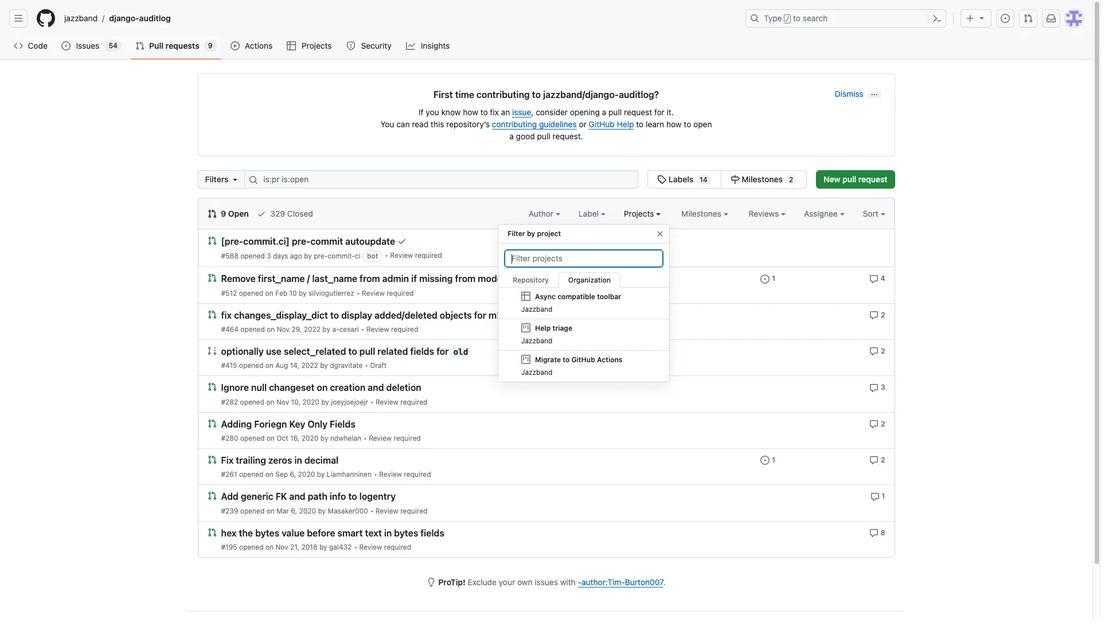 Task type: vqa. For each thing, say whether or not it's contained in the screenshot.
Terms link
no



Task type: locate. For each thing, give the bounding box(es) containing it.
tag image
[[658, 175, 667, 184]]

table image
[[287, 41, 296, 50], [522, 292, 531, 301]]

and right fk
[[289, 492, 306, 502]]

search
[[803, 13, 828, 23]]

1 vertical spatial how
[[667, 119, 682, 129]]

0 vertical spatial jazzband
[[522, 305, 553, 314]]

milestones inside issue element
[[742, 174, 783, 184]]

1 vertical spatial git pull request image
[[207, 209, 217, 219]]

0 horizontal spatial milestones
[[682, 209, 724, 219]]

project type tab list
[[499, 268, 670, 288]]

0 horizontal spatial projects
[[302, 41, 332, 50]]

1 horizontal spatial pre-
[[314, 252, 328, 261]]

8 open pull request element from the top
[[207, 527, 217, 537]]

gal432 link
[[329, 543, 352, 552]]

3 open pull request element from the top
[[207, 310, 217, 319]]

autoupdate
[[345, 237, 395, 247]]

opened down generic
[[240, 507, 265, 515]]

0 horizontal spatial pre-
[[292, 237, 311, 247]]

on left creation
[[317, 383, 328, 393]]

pull inside optionally use select_related to pull related fields for old #415             opened on aug 14, 2022 by dgravitate • draft
[[360, 347, 375, 357]]

git pull request image
[[1024, 14, 1033, 23]]

by down select_related
[[320, 362, 328, 370]]

milestones inside popup button
[[682, 209, 724, 219]]

1 horizontal spatial git pull request image
[[207, 209, 217, 219]]

3 jazzband from the top
[[522, 368, 553, 377]]

pre- up the ago
[[292, 237, 311, 247]]

1 vertical spatial github
[[572, 356, 596, 364]]

open pull request element left remove
[[207, 273, 217, 283]]

comment image
[[869, 275, 879, 284], [870, 311, 879, 320], [870, 347, 879, 356], [870, 420, 879, 429], [870, 456, 879, 465], [869, 529, 879, 538]]

organization
[[568, 276, 611, 285]]

ignore null changeset on creation and deletion link
[[221, 383, 421, 393]]

on left mar
[[267, 507, 275, 515]]

0 horizontal spatial table image
[[287, 41, 296, 50]]

milestones
[[742, 174, 783, 184], [682, 209, 724, 219]]

9 left open
[[221, 209, 226, 219]]

review required link down deletion
[[376, 398, 428, 406]]

pre- down commit
[[314, 252, 328, 261]]

0 horizontal spatial in
[[294, 456, 302, 466]]

opened inside fix trailing zeros in decimal #261             opened on sep 6, 2020 by liamhanninen • review required
[[239, 471, 264, 479]]

by down the 'path'
[[318, 507, 326, 515]]

projects left shield image
[[302, 41, 332, 50]]

by inside hex the bytes value before smart text in bytes fields #195             opened on nov 21, 2018 by gal432 • review required
[[319, 543, 327, 552]]

added/deleted
[[375, 310, 438, 321]]

required inside add generic fk and path info to logentry #239             opened on mar 6, 2020 by masaker000 • review required
[[401, 507, 428, 515]]

open pull request element
[[207, 236, 217, 246], [207, 273, 217, 283], [207, 310, 217, 319], [207, 382, 217, 392], [207, 419, 217, 428], [207, 455, 217, 465], [207, 491, 217, 501], [207, 527, 217, 537]]

fix up #464
[[221, 310, 232, 321]]

/ left the 'django-'
[[102, 13, 105, 23]]

remove first_name / last_name from admin if missing from model link
[[221, 274, 505, 284]]

light bulb image
[[427, 578, 436, 587]]

open pull request element for [pre-commit.ci] pre-commit autoupdate
[[207, 236, 217, 246]]

0 horizontal spatial fix
[[221, 310, 232, 321]]

• inside the ignore null changeset on creation and deletion #282             opened on nov 10, 2020 by joeyjoejoejr • review required
[[370, 398, 374, 406]]

4 link
[[869, 273, 885, 284]]

review down deletion
[[376, 398, 399, 406]]

1 vertical spatial comment image
[[871, 493, 880, 502]]

1 vertical spatial fix
[[221, 310, 232, 321]]

milestones for milestones 2
[[742, 174, 783, 184]]

1 vertical spatial 6,
[[291, 507, 297, 515]]

request up sort 'popup button'
[[859, 174, 888, 184]]

29,
[[292, 325, 302, 334]]

good
[[516, 131, 535, 141]]

3 2 link from the top
[[870, 419, 885, 429]]

comment image
[[870, 384, 879, 393], [871, 493, 880, 502]]

• inside optionally use select_related to pull related fields for old #415             opened on aug 14, 2022 by dgravitate • draft
[[365, 362, 368, 370]]

on inside add generic fk and path info to logentry #239             opened on mar 6, 2020 by masaker000 • review required
[[267, 507, 275, 515]]

milestone image
[[731, 175, 740, 184]]

open pull request element left add
[[207, 491, 217, 501]]

review required link down fix changes_display_dict to display added/deleted objects for m2m updates link
[[366, 325, 418, 334]]

pull right new
[[843, 174, 857, 184]]

in inside fix trailing zeros in decimal #261             opened on sep 6, 2020 by liamhanninen • review required
[[294, 456, 302, 466]]

1 horizontal spatial milestones
[[742, 174, 783, 184]]

use
[[266, 347, 282, 357]]

6,
[[290, 471, 296, 479], [291, 507, 297, 515]]

3 open pull request image from the top
[[207, 419, 217, 428]]

0 horizontal spatial a
[[510, 131, 514, 141]]

1 vertical spatial 2022
[[301, 362, 318, 370]]

text
[[365, 528, 382, 539]]

2022 down select_related
[[301, 362, 318, 370]]

2 for 1st 2 link from the top of the page
[[881, 311, 885, 319]]

9 left 'play' icon
[[208, 41, 213, 50]]

6, right sep
[[290, 471, 296, 479]]

for
[[655, 107, 665, 117], [474, 310, 486, 321], [437, 347, 449, 357]]

2 open pull request element from the top
[[207, 273, 217, 283]]

1 vertical spatial pre-
[[314, 252, 328, 261]]

jazzband down "migrate"
[[522, 368, 553, 377]]

2 jazzband from the top
[[522, 337, 553, 345]]

1 vertical spatial jazzband
[[522, 337, 553, 345]]

2022 right 29,
[[304, 325, 321, 334]]

comment image inside 3 link
[[870, 384, 879, 393]]

labels 14
[[667, 174, 708, 184]]

0 horizontal spatial 3
[[267, 252, 271, 261]]

0 horizontal spatial help
[[535, 324, 551, 333]]

1 vertical spatial and
[[289, 492, 306, 502]]

bytes right the text at the left of page
[[394, 528, 418, 539]]

search image
[[249, 176, 258, 185]]

required inside fix trailing zeros in decimal #261             opened on sep 6, 2020 by liamhanninen • review required
[[404, 471, 431, 479]]

• inside hex the bytes value before smart text in bytes fields #195             opened on nov 21, 2018 by gal432 • review required
[[354, 543, 357, 552]]

github inside filtered projects list box
[[572, 356, 596, 364]]

0 vertical spatial issue opened image
[[62, 41, 71, 50]]

to learn how to open a good pull request.
[[510, 119, 712, 141]]

comment image inside 4 link
[[869, 275, 879, 284]]

2020 down the 'add generic fk and path info to logentry' link
[[299, 507, 316, 515]]

1 vertical spatial open pull request image
[[207, 383, 217, 392]]

open
[[228, 209, 249, 219]]

329
[[270, 209, 285, 219]]

6, right mar
[[291, 507, 297, 515]]

pull requests
[[149, 41, 200, 50]]

in right zeros
[[294, 456, 302, 466]]

git pull request image left "9 open"
[[207, 209, 217, 219]]

2 vertical spatial jazzband
[[522, 368, 553, 377]]

7 open pull request element from the top
[[207, 491, 217, 501]]

1 jazzband from the top
[[522, 305, 553, 314]]

comment image inside 8 link
[[869, 529, 879, 538]]

6 open pull request element from the top
[[207, 455, 217, 465]]

0 horizontal spatial bytes
[[255, 528, 279, 539]]

fix
[[221, 456, 234, 466]]

from down the bot
[[360, 274, 380, 284]]

by down decimal on the left bottom of the page
[[317, 471, 325, 479]]

0 horizontal spatial 9
[[208, 41, 213, 50]]

open pull request element left adding
[[207, 419, 217, 428]]

can
[[397, 119, 410, 129]]

2 vertical spatial for
[[437, 347, 449, 357]]

request down auditlog? on the right top of page
[[624, 107, 652, 117]]

2 for 2nd 2 link from the bottom of the page
[[881, 420, 885, 428]]

triangle down image
[[231, 175, 240, 184]]

actions inside filtered projects list box
[[597, 356, 623, 364]]

issue opened image for fix trailing zeros in decimal
[[761, 456, 770, 465]]

triangle down image
[[978, 13, 987, 22]]

0 vertical spatial help
[[617, 119, 634, 129]]

trailing
[[236, 456, 266, 466]]

pre-
[[292, 237, 311, 247], [314, 252, 328, 261]]

open pull request element for adding foriegn key only fields
[[207, 419, 217, 428]]

fields right related
[[410, 347, 434, 357]]

6 open pull request image from the top
[[207, 528, 217, 537]]

by inside fix trailing zeros in decimal #261             opened on sep 6, 2020 by liamhanninen • review required
[[317, 471, 325, 479]]

github right or
[[589, 119, 615, 129]]

0 vertical spatial git pull request image
[[135, 41, 145, 50]]

fields
[[410, 347, 434, 357], [421, 528, 445, 539]]

fix left an at the left top
[[490, 107, 499, 117]]

1 horizontal spatial 3
[[881, 383, 885, 392]]

open pull request image left adding
[[207, 419, 217, 428]]

2 2 link from the top
[[870, 346, 885, 356]]

0 vertical spatial actions
[[245, 41, 273, 50]]

with
[[560, 578, 576, 587]]

Search all issues text field
[[245, 170, 639, 189]]

required inside the adding foriegn key only fields #280             opened on oct 16, 2020 by ndwhelan • review required
[[394, 434, 421, 443]]

consider
[[536, 107, 568, 117]]

opened down adding
[[240, 434, 265, 443]]

open pull request image for fix trailing zeros in decimal
[[207, 455, 217, 465]]

on inside the adding foriegn key only fields #280             opened on oct 16, 2020 by ndwhelan • review required
[[267, 434, 275, 443]]

0 vertical spatial projects
[[302, 41, 332, 50]]

None search field
[[198, 170, 807, 189]]

review required link for liamhanninen
[[379, 471, 431, 479]]

nov
[[277, 325, 290, 334], [276, 398, 289, 406], [276, 543, 288, 552]]

comment image inside the 1 link
[[871, 493, 880, 502]]

16,
[[290, 434, 300, 443]]

required inside the ignore null changeset on creation and deletion #282             opened on nov 10, 2020 by joeyjoejoejr • review required
[[401, 398, 428, 406]]

jazzband for migrate to github actions
[[522, 368, 553, 377]]

•
[[385, 251, 388, 260], [357, 289, 360, 298], [361, 325, 364, 334], [365, 362, 368, 370], [370, 398, 374, 406], [364, 434, 367, 443], [374, 471, 377, 479], [370, 507, 374, 515], [354, 543, 357, 552]]

2 open pull request image from the top
[[207, 383, 217, 392]]

a up github help link
[[602, 107, 607, 117]]

3
[[267, 252, 271, 261], [881, 383, 885, 392]]

/ for type
[[786, 15, 790, 23]]

review down the logentry
[[376, 507, 399, 515]]

0 vertical spatial pre-
[[292, 237, 311, 247]]

new pull request
[[824, 174, 888, 184]]

nov inside the ignore null changeset on creation and deletion #282             opened on nov 10, 2020 by joeyjoejoejr • review required
[[276, 398, 289, 406]]

1 horizontal spatial and
[[368, 383, 384, 393]]

silviogutierrez link
[[309, 289, 354, 298]]

help triage
[[535, 324, 573, 333]]

comment image for third 2 link from the bottom
[[870, 347, 879, 356]]

draft
[[370, 362, 387, 370]]

• inside fix trailing zeros in decimal #261             opened on sep 6, 2020 by liamhanninen • review required
[[374, 471, 377, 479]]

2020 inside fix trailing zeros in decimal #261             opened on sep 6, 2020 by liamhanninen • review required
[[298, 471, 315, 479]]

2020
[[302, 398, 319, 406], [302, 434, 319, 443], [298, 471, 315, 479], [299, 507, 316, 515]]

by down ignore null changeset on creation and deletion link
[[321, 398, 329, 406]]

0 horizontal spatial for
[[437, 347, 449, 357]]

1 / 6 checks ok image
[[550, 311, 560, 320]]

1 open pull request image from the top
[[207, 236, 217, 246]]

open pull request image for adding foriegn key only fields
[[207, 419, 217, 428]]

0 horizontal spatial /
[[102, 13, 105, 23]]

gal432
[[329, 543, 352, 552]]

open pull request image left add
[[207, 492, 217, 501]]

0 vertical spatial comment image
[[870, 384, 879, 393]]

0 horizontal spatial from
[[360, 274, 380, 284]]

jazzband for async compatible toolbar
[[522, 305, 553, 314]]

jazzband down async
[[522, 305, 553, 314]]

sep
[[275, 471, 288, 479]]

/ inside the type / to search
[[786, 15, 790, 23]]

help left the learn in the right of the page
[[617, 119, 634, 129]]

opened inside optionally use select_related to pull related fields for old #415             opened on aug 14, 2022 by dgravitate • draft
[[239, 362, 264, 370]]

review required link down 11 / 11 checks ok image
[[390, 251, 442, 260]]

assignee
[[804, 209, 840, 219]]

list containing jazzband
[[60, 9, 739, 28]]

learn
[[646, 119, 664, 129]]

jazzband / django-auditlog
[[64, 13, 171, 23]]

open pull request image
[[207, 274, 217, 283], [207, 383, 217, 392]]

1 horizontal spatial a
[[602, 107, 607, 117]]

menu
[[498, 220, 670, 392]]

pull inside to learn how to open a good pull request.
[[537, 131, 551, 141]]

from
[[360, 274, 380, 284], [455, 274, 476, 284]]

command palette image
[[933, 14, 942, 23]]

opened down optionally
[[239, 362, 264, 370]]

• left draft link
[[365, 362, 368, 370]]

on left 21, on the left bottom of the page
[[266, 543, 274, 552]]

you
[[426, 107, 439, 117]]

type / to search
[[764, 13, 828, 23]]

by inside menu
[[527, 229, 535, 238]]

6, inside fix trailing zeros in decimal #261             opened on sep 6, 2020 by liamhanninen • review required
[[290, 471, 296, 479]]

draft link
[[370, 362, 387, 370]]

pull down contributing guidelines link
[[537, 131, 551, 141]]

opened inside the ignore null changeset on creation and deletion #282             opened on nov 10, 2020 by joeyjoejoejr • review required
[[240, 398, 265, 406]]

and
[[368, 383, 384, 393], [289, 492, 306, 502]]

1 vertical spatial fields
[[421, 528, 445, 539]]

2 vertical spatial nov
[[276, 543, 288, 552]]

1
[[772, 274, 776, 283], [772, 456, 776, 465], [882, 492, 885, 501]]

0 horizontal spatial request
[[624, 107, 652, 117]]

2 open pull request image from the top
[[207, 310, 217, 319]]

2 horizontal spatial /
[[786, 15, 790, 23]]

1 vertical spatial milestones
[[682, 209, 724, 219]]

0 vertical spatial 3
[[267, 252, 271, 261]]

add
[[221, 492, 239, 502]]

by inside the ignore null changeset on creation and deletion #282             opened on nov 10, 2020 by joeyjoejoejr • review required
[[321, 398, 329, 406]]

/ inside the jazzband / django-auditlog
[[102, 13, 105, 23]]

table image right actions link
[[287, 41, 296, 50]]

jazzband for help triage
[[522, 337, 553, 345]]

0 vertical spatial how
[[463, 107, 478, 117]]

0 horizontal spatial and
[[289, 492, 306, 502]]

2 inside milestones 2
[[789, 176, 793, 184]]

fields inside hex the bytes value before smart text in bytes fields #195             opened on nov 21, 2018 by gal432 • review required
[[421, 528, 445, 539]]

9
[[208, 41, 213, 50], [221, 209, 226, 219]]

github
[[589, 119, 615, 129], [572, 356, 596, 364]]

2022 inside optionally use select_related to pull related fields for old #415             opened on aug 14, 2022 by dgravitate • draft
[[301, 362, 318, 370]]

review required link down 'admin'
[[362, 289, 414, 298]]

on
[[265, 289, 273, 298], [267, 325, 275, 334], [265, 362, 274, 370], [317, 383, 328, 393], [266, 398, 275, 406], [267, 434, 275, 443], [265, 471, 274, 479], [267, 507, 275, 515], [266, 543, 274, 552]]

check image
[[257, 209, 266, 219]]

• down the logentry
[[370, 507, 374, 515]]

nov left 10,
[[276, 398, 289, 406]]

Issues search field
[[245, 170, 639, 189]]

jazzband
[[64, 13, 98, 23]]

1 horizontal spatial help
[[617, 119, 634, 129]]

review required link up the logentry
[[379, 471, 431, 479]]

5 open pull request element from the top
[[207, 419, 217, 428]]

4 open pull request image from the top
[[207, 455, 217, 465]]

for inside optionally use select_related to pull related fields for old #415             opened on aug 14, 2022 by dgravitate • draft
[[437, 347, 449, 357]]

old
[[453, 348, 468, 357]]

3 link
[[870, 382, 885, 393]]

1 horizontal spatial bytes
[[394, 528, 418, 539]]

2 vertical spatial issue opened image
[[761, 456, 770, 465]]

nov left 29,
[[277, 325, 290, 334]]

2 link
[[870, 310, 885, 320], [870, 346, 885, 356], [870, 419, 885, 429], [870, 455, 885, 465]]

how inside to learn how to open a good pull request.
[[667, 119, 682, 129]]

by right filter
[[527, 229, 535, 238]]

open pull request image for hex the bytes value before smart text in bytes fields
[[207, 528, 217, 537]]

for left m2m
[[474, 310, 486, 321]]

none search field containing filters
[[198, 170, 807, 189]]

4 2 link from the top
[[870, 455, 885, 465]]

opened down trailing
[[239, 471, 264, 479]]

1 vertical spatial help
[[535, 324, 551, 333]]

table image inside projects link
[[287, 41, 296, 50]]

first
[[434, 89, 453, 100]]

only
[[308, 419, 328, 430]]

4 open pull request element from the top
[[207, 382, 217, 392]]

0 vertical spatial fix
[[490, 107, 499, 117]]

0 vertical spatial table image
[[287, 41, 296, 50]]

1 vertical spatial 1
[[772, 456, 776, 465]]

2022
[[304, 325, 321, 334], [301, 362, 318, 370]]

0 horizontal spatial actions
[[245, 41, 273, 50]]

1 vertical spatial 1 link
[[761, 455, 776, 465]]

opened inside hex the bytes value before smart text in bytes fields #195             opened on nov 21, 2018 by gal432 • review required
[[239, 543, 264, 552]]

protip!
[[438, 578, 466, 587]]

1 open pull request element from the top
[[207, 236, 217, 246]]

request.
[[553, 131, 583, 141]]

open pull request element left ignore
[[207, 382, 217, 392]]

protip! exclude your own issues with -author:tim-burton007 .
[[438, 578, 666, 587]]

project
[[537, 229, 561, 238]]

2020 right 16,
[[302, 434, 319, 443]]

1 link for remove first_name / last_name from admin if missing from model
[[761, 273, 776, 284]]

opened down 'the'
[[239, 543, 264, 552]]

open pull request image left remove
[[207, 274, 217, 283]]

by right the ago
[[304, 252, 312, 261]]

open pull request image left ignore
[[207, 383, 217, 392]]

1 vertical spatial 9
[[221, 209, 226, 219]]

review right ndwhelan
[[369, 434, 392, 443]]

0 vertical spatial 6,
[[290, 471, 296, 479]]

2 horizontal spatial for
[[655, 107, 665, 117]]

open pull request element left fix
[[207, 455, 217, 465]]

1 horizontal spatial for
[[474, 310, 486, 321]]

0 vertical spatial fields
[[410, 347, 434, 357]]

2 bytes from the left
[[394, 528, 418, 539]]

1 vertical spatial in
[[384, 528, 392, 539]]

migrate
[[535, 356, 561, 364]]

• review required
[[385, 251, 442, 260]]

github right "migrate"
[[572, 356, 596, 364]]

0 vertical spatial 1
[[772, 274, 776, 283]]

by right 10
[[299, 289, 307, 298]]

• down remove first_name / last_name from admin if missing from model
[[357, 289, 360, 298]]

nov inside hex the bytes value before smart text in bytes fields #195             opened on nov 21, 2018 by gal432 • review required
[[276, 543, 288, 552]]

pull inside new pull request link
[[843, 174, 857, 184]]

review required link for silviogutierrez
[[362, 289, 414, 298]]

0 vertical spatial for
[[655, 107, 665, 117]]

1 horizontal spatial request
[[859, 174, 888, 184]]

0 vertical spatial milestones
[[742, 174, 783, 184]]

1 vertical spatial nov
[[276, 398, 289, 406]]

comment image for ignore null changeset on creation and deletion
[[870, 384, 879, 393]]

0 vertical spatial in
[[294, 456, 302, 466]]

1 link for fix trailing zeros in decimal
[[761, 455, 776, 465]]

masaker000
[[328, 507, 368, 515]]

open pull request image left [pre-
[[207, 236, 217, 246]]

open pull request image for fix changes_display_dict to display added/deleted objects for m2m updates
[[207, 310, 217, 319]]

aug
[[275, 362, 288, 370]]

project image
[[522, 324, 531, 333]]

auditlog
[[139, 13, 171, 23]]

deletion
[[386, 383, 421, 393]]

1 vertical spatial request
[[859, 174, 888, 184]]

5 open pull request image from the top
[[207, 492, 217, 501]]

by right 2018
[[319, 543, 327, 552]]

1 vertical spatial table image
[[522, 292, 531, 301]]

review inside hex the bytes value before smart text in bytes fields #195             opened on nov 21, 2018 by gal432 • review required
[[359, 543, 382, 552]]

1 vertical spatial a
[[510, 131, 514, 141]]

on left aug
[[265, 362, 274, 370]]

notifications image
[[1047, 14, 1056, 23]]

1 open pull request image from the top
[[207, 274, 217, 283]]

1 link
[[761, 273, 776, 284], [761, 455, 776, 465], [871, 491, 885, 502]]

1 horizontal spatial actions
[[597, 356, 623, 364]]

0 vertical spatial github
[[589, 119, 615, 129]]

on left oct
[[267, 434, 275, 443]]

1 vertical spatial projects
[[624, 209, 656, 219]]

list
[[60, 9, 739, 28]]

0 vertical spatial and
[[368, 383, 384, 393]]

how
[[463, 107, 478, 117], [667, 119, 682, 129]]

for left old
[[437, 347, 449, 357]]

1 horizontal spatial in
[[384, 528, 392, 539]]

0 vertical spatial open pull request image
[[207, 274, 217, 283]]

to up ,
[[532, 89, 541, 100]]

git pull request image
[[135, 41, 145, 50], [207, 209, 217, 219]]

0 vertical spatial 9
[[208, 41, 213, 50]]

and inside add generic fk and path info to logentry #239             opened on mar 6, 2020 by masaker000 • review required
[[289, 492, 306, 502]]

to up masaker000 link
[[348, 492, 357, 502]]

how down it.
[[667, 119, 682, 129]]

1 from from the left
[[360, 274, 380, 284]]

#195
[[221, 543, 237, 552]]

open pull request image up draft pull request element
[[207, 310, 217, 319]]

0 vertical spatial a
[[602, 107, 607, 117]]

1 horizontal spatial from
[[455, 274, 476, 284]]

how up repository's
[[463, 107, 478, 117]]

open pull request element left [pre-
[[207, 236, 217, 246]]

table image down repository button
[[522, 292, 531, 301]]

by
[[527, 229, 535, 238], [304, 252, 312, 261], [299, 289, 307, 298], [323, 325, 330, 334], [320, 362, 328, 370], [321, 398, 329, 406], [321, 434, 328, 443], [317, 471, 325, 479], [318, 507, 326, 515], [319, 543, 327, 552]]

/ right type
[[786, 15, 790, 23]]

[pre-commit.ci] pre-commit autoupdate
[[221, 237, 395, 247]]

know
[[441, 107, 461, 117]]

#415
[[221, 362, 237, 370]]

help right project icon
[[535, 324, 551, 333]]

1 horizontal spatial projects
[[624, 209, 656, 219]]

2020 inside the adding foriegn key only fields #280             opened on oct 16, 2020 by ndwhelan • review required
[[302, 434, 319, 443]]

fields up light bulb icon
[[421, 528, 445, 539]]

sort
[[863, 209, 879, 219]]

open pull request image
[[207, 236, 217, 246], [207, 310, 217, 319], [207, 419, 217, 428], [207, 455, 217, 465], [207, 492, 217, 501], [207, 528, 217, 537]]

review inside the ignore null changeset on creation and deletion #282             opened on nov 10, 2020 by joeyjoejoejr • review required
[[376, 398, 399, 406]]

-
[[578, 578, 582, 587]]

review inside add generic fk and path info to logentry #239             opened on mar 6, 2020 by masaker000 • review required
[[376, 507, 399, 515]]

1 vertical spatial issue opened image
[[761, 275, 770, 284]]

decimal
[[305, 456, 339, 466]]

milestones down "14"
[[682, 209, 724, 219]]

path
[[308, 492, 327, 502]]

issue opened image
[[62, 41, 71, 50], [761, 275, 770, 284], [761, 456, 770, 465]]

review inside the adding foriegn key only fields #280             opened on oct 16, 2020 by ndwhelan • review required
[[369, 434, 392, 443]]

contributing down issue link
[[492, 119, 537, 129]]

add generic fk and path info to logentry link
[[221, 492, 396, 502]]

repository
[[513, 276, 549, 285]]

commit
[[311, 237, 343, 247]]

in right the text at the left of page
[[384, 528, 392, 539]]

• inside the adding foriegn key only fields #280             opened on oct 16, 2020 by ndwhelan • review required
[[364, 434, 367, 443]]

1 vertical spatial actions
[[597, 356, 623, 364]]

a inside to learn how to open a good pull request.
[[510, 131, 514, 141]]

milestones 2
[[740, 174, 793, 184]]

open pull request element for add generic fk and path info to logentry
[[207, 491, 217, 501]]

issue element
[[648, 170, 807, 189]]

author
[[529, 209, 556, 219]]

bytes right 'the'
[[255, 528, 279, 539]]

1 horizontal spatial how
[[667, 119, 682, 129]]

open pull request image for [pre-commit.ci] pre-commit autoupdate
[[207, 236, 217, 246]]

close menu image
[[656, 229, 665, 239]]

2
[[789, 176, 793, 184], [881, 311, 885, 319], [881, 347, 885, 356], [881, 420, 885, 428], [881, 456, 885, 465]]

from left model
[[455, 274, 476, 284]]

0 vertical spatial 1 link
[[761, 273, 776, 284]]

1 vertical spatial for
[[474, 310, 486, 321]]



Task type: describe. For each thing, give the bounding box(es) containing it.
[pre-commit.ci] pre-commit autoupdate link
[[221, 237, 395, 247]]

fk
[[276, 492, 287, 502]]

closed
[[287, 209, 313, 219]]

projects link
[[283, 37, 337, 54]]

issue
[[512, 107, 531, 117]]

to up repository's
[[481, 107, 488, 117]]

code
[[28, 41, 48, 50]]

joeyjoejoejr link
[[331, 398, 368, 406]]

menu containing filter by project
[[498, 220, 670, 392]]

plus image
[[966, 14, 975, 23]]

milestones for milestones
[[682, 209, 724, 219]]

project image
[[522, 355, 531, 364]]

11 / 11 checks ok image
[[397, 237, 407, 246]]

select_related
[[284, 347, 346, 357]]

migrate to github actions
[[535, 356, 623, 364]]

54
[[109, 41, 118, 50]]

reviews button
[[749, 208, 786, 220]]

2020 inside the ignore null changeset on creation and deletion #282             opened on nov 10, 2020 by joeyjoejoejr • review required
[[302, 398, 319, 406]]

opened right #464
[[241, 325, 265, 334]]

dismiss ...
[[835, 89, 878, 99]]

git pull request image inside 9 open link
[[207, 209, 217, 219]]

review down fix changes_display_dict to display added/deleted objects for m2m updates
[[366, 325, 389, 334]]

pull
[[149, 41, 164, 50]]

to inside filtered projects list box
[[563, 356, 570, 364]]

review required link for pre-commit-ci
[[390, 251, 442, 260]]

open pull request image for remove first_name / last_name from admin if missing from model
[[207, 274, 217, 283]]

add generic fk and path info to logentry #239             opened on mar 6, 2020 by masaker000 • review required
[[221, 492, 428, 515]]

opened down commit.ci]
[[240, 252, 265, 261]]

dgravitate
[[330, 362, 363, 370]]

mar
[[277, 507, 289, 515]]

1 horizontal spatial table image
[[522, 292, 531, 301]]

comment image for 8 link on the bottom
[[869, 529, 879, 538]]

opened inside add generic fk and path info to logentry #239             opened on mar 6, 2020 by masaker000 • review required
[[240, 507, 265, 515]]

opened inside the adding foriegn key only fields #280             opened on oct 16, 2020 by ndwhelan • review required
[[240, 434, 265, 443]]

9 for 9 open
[[221, 209, 226, 219]]

by inside add generic fk and path info to logentry #239             opened on mar 6, 2020 by masaker000 • review required
[[318, 507, 326, 515]]

contributing guidelines link
[[492, 119, 577, 129]]

1 vertical spatial 3
[[881, 383, 885, 392]]

organization button
[[559, 272, 621, 288]]

on down "changes_display_dict"
[[267, 325, 275, 334]]

open pull request element for remove first_name / last_name from admin if missing from model
[[207, 273, 217, 283]]

ago
[[290, 252, 302, 261]]

liamhanninen
[[327, 471, 372, 479]]

ignore
[[221, 383, 249, 393]]

to left search
[[793, 13, 801, 23]]

label
[[579, 209, 601, 219]]

type
[[764, 13, 782, 23]]

optionally
[[221, 347, 264, 357]]

play image
[[230, 41, 240, 50]]

issue opened image for remove first_name / last_name from admin if missing from model
[[761, 275, 770, 284]]

ignore null changeset on creation and deletion #282             opened on nov 10, 2020 by joeyjoejoejr • review required
[[221, 383, 428, 406]]

Filter projects text field
[[504, 250, 664, 268]]

0 vertical spatial contributing
[[477, 89, 530, 100]]

on inside optionally use select_related to pull related fields for old #415             opened on aug 14, 2022 by dgravitate • draft
[[265, 362, 274, 370]]

9 for 9
[[208, 41, 213, 50]]

4
[[881, 274, 885, 283]]

to up a-
[[330, 310, 339, 321]]

cesari
[[339, 325, 359, 334]]

fields
[[330, 419, 356, 430]]

#512
[[221, 289, 237, 298]]

comment image for 1st 2 link from the bottom
[[870, 456, 879, 465]]

labels
[[669, 174, 694, 184]]

-author:tim-burton007 link
[[578, 578, 663, 587]]

on left feb
[[265, 289, 273, 298]]

by left a-
[[323, 325, 330, 334]]

on inside fix trailing zeros in decimal #261             opened on sep 6, 2020 by liamhanninen • review required
[[265, 471, 274, 479]]

and inside the ignore null changeset on creation and deletion #282             opened on nov 10, 2020 by joeyjoejoejr • review required
[[368, 383, 384, 393]]

your
[[499, 578, 515, 587]]

first_name
[[258, 274, 305, 284]]

1 horizontal spatial fix
[[490, 107, 499, 117]]

open pull request image for add generic fk and path info to logentry
[[207, 492, 217, 501]]

9 open link
[[207, 208, 249, 220]]

updates
[[513, 310, 548, 321]]

objects
[[440, 310, 472, 321]]

review required link for masaker000
[[376, 507, 428, 515]]

help inside filtered projects list box
[[535, 324, 551, 333]]

filter
[[508, 229, 525, 238]]

to left open
[[684, 119, 691, 129]]

silviogutierrez
[[309, 289, 354, 298]]

draft pull request image
[[207, 346, 217, 356]]

open pull request image for ignore null changeset on creation and deletion
[[207, 383, 217, 392]]

...
[[871, 89, 878, 97]]

1 bytes from the left
[[255, 528, 279, 539]]

shield image
[[347, 41, 356, 50]]

2 for third 2 link from the bottom
[[881, 347, 885, 356]]

1 horizontal spatial /
[[307, 274, 310, 284]]

review required link for a-cesari
[[366, 325, 418, 334]]

creation
[[330, 383, 366, 393]]

draft pull request element
[[207, 346, 217, 356]]

open pull request element for ignore null changeset on creation and deletion
[[207, 382, 217, 392]]

new pull request link
[[816, 170, 895, 189]]

fix changes_display_dict to display added/deleted objects for m2m updates
[[221, 310, 548, 321]]

8 / 8 checks ok image
[[507, 275, 516, 284]]

opening
[[570, 107, 600, 117]]

#464
[[221, 325, 239, 334]]

review required link for joeyjoejoejr
[[376, 398, 428, 406]]

2020 inside add generic fk and path info to logentry #239             opened on mar 6, 2020 by masaker000 • review required
[[299, 507, 316, 515]]

21,
[[290, 543, 300, 552]]

filters
[[205, 174, 229, 184]]

required inside hex the bytes value before smart text in bytes fields #195             opened on nov 21, 2018 by gal432 • review required
[[384, 543, 411, 552]]

• inside add generic fk and path info to logentry #239             opened on mar 6, 2020 by masaker000 • review required
[[370, 507, 374, 515]]

before
[[307, 528, 335, 539]]

on down null
[[266, 398, 275, 406]]

related
[[378, 347, 408, 357]]

issue opened image
[[1001, 14, 1010, 23]]

logentry
[[359, 492, 396, 502]]

fields inside optionally use select_related to pull related fields for old #415             opened on aug 14, 2022 by dgravitate • draft
[[410, 347, 434, 357]]

null
[[251, 383, 267, 393]]

review required link for gal432
[[359, 543, 411, 552]]

insights link
[[402, 37, 455, 54]]

by inside the adding foriegn key only fields #280             opened on oct 16, 2020 by ndwhelan • review required
[[321, 434, 328, 443]]

pull up github help link
[[609, 107, 622, 117]]

0 vertical spatial 2022
[[304, 325, 321, 334]]

1 for remove first_name / last_name from admin if missing from model
[[772, 274, 776, 283]]

commit.ci]
[[243, 237, 290, 247]]

to left the learn in the right of the page
[[636, 119, 644, 129]]

1 for fix trailing zeros in decimal
[[772, 456, 776, 465]]

if
[[419, 107, 424, 117]]

to inside optionally use select_related to pull related fields for old #415             opened on aug 14, 2022 by dgravitate • draft
[[348, 347, 357, 357]]

1 vertical spatial contributing
[[492, 119, 537, 129]]

comment image for add generic fk and path info to logentry
[[871, 493, 880, 502]]

comment image for 2nd 2 link from the bottom of the page
[[870, 420, 879, 429]]

code image
[[14, 41, 23, 50]]

/ for jazzband
[[102, 13, 105, 23]]

the
[[239, 528, 253, 539]]

if you know how to fix an issue ,           consider opening a pull request for it.
[[419, 107, 674, 117]]

first time contributing to jazzband/django-auditlog?
[[434, 89, 659, 100]]

joeyjoejoejr
[[331, 398, 368, 406]]

review down remove first_name / last_name from admin if missing from model
[[362, 289, 385, 298]]

fix trailing zeros in decimal #261             opened on sep 6, 2020 by liamhanninen • review required
[[221, 456, 431, 479]]

1 2 link from the top
[[870, 310, 885, 320]]

• right the bot
[[385, 251, 388, 260]]

repository button
[[503, 272, 559, 288]]

review down 11 / 11 checks ok image
[[390, 251, 413, 260]]

a-cesari link
[[332, 325, 359, 334]]

info
[[330, 492, 346, 502]]

async compatible toolbar
[[535, 293, 622, 301]]

2 for 1st 2 link from the bottom
[[881, 456, 885, 465]]

14
[[700, 176, 708, 184]]

comment image for 4 link
[[869, 275, 879, 284]]

comment image for 1st 2 link from the top of the page
[[870, 311, 879, 320]]

homepage image
[[37, 9, 55, 28]]

days
[[273, 252, 288, 261]]

adding foriegn key only fields #280             opened on oct 16, 2020 by ndwhelan • review required
[[221, 419, 421, 443]]

329 closed
[[268, 209, 313, 219]]

open pull request element for fix trailing zeros in decimal
[[207, 455, 217, 465]]

on inside hex the bytes value before smart text in bytes fields #195             opened on nov 21, 2018 by gal432 • review required
[[266, 543, 274, 552]]

actions link
[[226, 37, 278, 54]]

review required link for ndwhelan
[[369, 434, 421, 443]]

read
[[412, 119, 429, 129]]

in inside hex the bytes value before smart text in bytes fields #195             opened on nov 21, 2018 by gal432 • review required
[[384, 528, 392, 539]]

8 link
[[869, 527, 885, 538]]

ndwhelan
[[330, 434, 361, 443]]

dgravitate link
[[330, 362, 363, 370]]

0 horizontal spatial git pull request image
[[135, 41, 145, 50]]

by inside optionally use select_related to pull related fields for old #415             opened on aug 14, 2022 by dgravitate • draft
[[320, 362, 328, 370]]

2 from from the left
[[455, 274, 476, 284]]

foriegn
[[254, 419, 287, 430]]

0 vertical spatial request
[[624, 107, 652, 117]]

open pull request element for hex the bytes value before smart text in bytes fields
[[207, 527, 217, 537]]

0 vertical spatial nov
[[277, 325, 290, 334]]

reviews
[[749, 209, 781, 219]]

pre-commit-ci link
[[314, 252, 361, 261]]

bot
[[367, 252, 378, 261]]

6, inside add generic fk and path info to logentry #239             opened on mar 6, 2020 by masaker000 • review required
[[291, 507, 297, 515]]

or
[[579, 119, 587, 129]]

projects inside "popup button"
[[624, 209, 656, 219]]

9 open
[[219, 209, 249, 219]]

opened down remove
[[239, 289, 263, 298]]

to inside add generic fk and path info to logentry #239             opened on mar 6, 2020 by masaker000 • review required
[[348, 492, 357, 502]]

• right cesari
[[361, 325, 364, 334]]

open pull request element for fix changes_display_dict to display added/deleted objects for m2m updates
[[207, 310, 217, 319]]

2 vertical spatial 1
[[882, 492, 885, 501]]

open
[[694, 119, 712, 129]]

2 vertical spatial 1 link
[[871, 491, 885, 502]]

insights
[[421, 41, 450, 50]]

graph image
[[406, 41, 415, 50]]

review inside fix trailing zeros in decimal #261             opened on sep 6, 2020 by liamhanninen • review required
[[379, 471, 402, 479]]

zeros
[[268, 456, 292, 466]]

filtered projects list box
[[499, 288, 670, 383]]



